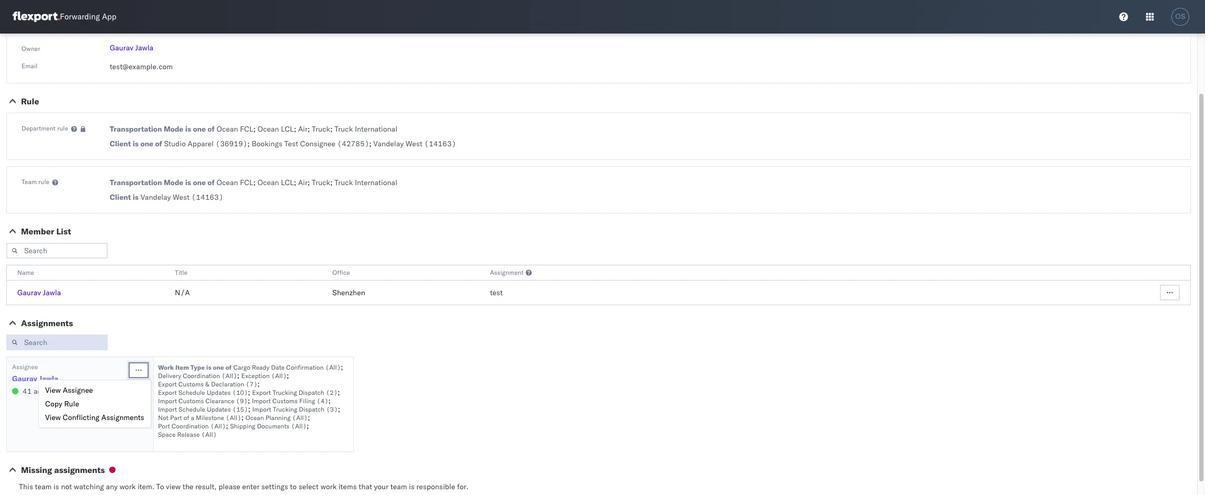 Task type: describe. For each thing, give the bounding box(es) containing it.
transportation for client is
[[110, 178, 162, 188]]

41 active work items
[[23, 387, 92, 397]]

transportation for client is one of
[[110, 125, 162, 134]]

member list
[[21, 226, 71, 237]]

customs left &
[[179, 381, 204, 389]]

of left studio
[[155, 139, 162, 149]]

client is
[[110, 193, 139, 202]]

space
[[158, 431, 176, 439]]

that
[[359, 483, 372, 492]]

is up the apparel at top left
[[185, 125, 191, 134]]

team
[[22, 178, 37, 186]]

owner
[[22, 45, 40, 53]]

ocean down '(36919)'
[[217, 178, 238, 188]]

1 vertical spatial schedule
[[179, 406, 205, 414]]

assignee inside view assignee copy rule view conflicting assignments
[[63, 386, 93, 396]]

1 vertical spatial (14163)
[[192, 193, 223, 202]]

ocean fcl ; ocean lcl ; air ; truck ; truck international for vandelay west (14163)
[[217, 178, 398, 188]]

shipping
[[230, 423, 255, 431]]

&
[[205, 381, 210, 389]]

one left studio
[[141, 139, 153, 149]]

date
[[271, 364, 285, 372]]

filing
[[300, 398, 315, 406]]

lcl for studio apparel (36919)
[[281, 125, 294, 134]]

gaurav jawla link for 41
[[12, 374, 58, 385]]

any
[[106, 483, 118, 492]]

rule for client is one of
[[57, 125, 68, 132]]

(7)
[[246, 381, 258, 389]]

0 vertical spatial schedule
[[179, 389, 205, 397]]

0 horizontal spatial rule
[[21, 96, 39, 107]]

assignment
[[490, 269, 524, 277]]

1 vertical spatial dispatch
[[299, 406, 325, 414]]

0 vertical spatial dispatch
[[299, 389, 324, 397]]

0 horizontal spatial assignments
[[21, 318, 73, 329]]

client for client is
[[110, 193, 131, 202]]

port
[[158, 423, 170, 431]]

2 horizontal spatial work
[[321, 483, 337, 492]]

missing
[[21, 466, 52, 476]]

1 horizontal spatial vandelay
[[374, 139, 404, 149]]

name
[[17, 269, 34, 277]]

your
[[374, 483, 389, 492]]

1 updates from the top
[[207, 389, 231, 397]]

lcl for vandelay west (14163)
[[281, 178, 294, 188]]

copy
[[45, 400, 62, 409]]

view assignee copy rule view conflicting assignments
[[45, 386, 144, 423]]

watching
[[74, 483, 104, 492]]

2 team from the left
[[391, 483, 407, 492]]

mode for studio apparel (36919)
[[164, 125, 183, 134]]

team rule
[[22, 178, 49, 186]]

this
[[19, 483, 33, 492]]

fcl for vandelay west (14163)
[[240, 178, 253, 188]]

international for vandelay west (14163)
[[355, 178, 398, 188]]

is left vandelay west (14163)
[[133, 193, 139, 202]]

consignee
[[300, 139, 336, 149]]

shenzhen
[[333, 288, 365, 298]]

ready
[[252, 364, 270, 372]]

1 vertical spatial items
[[339, 483, 357, 492]]

1 trucking from the top
[[273, 389, 297, 397]]

conflicting
[[63, 413, 99, 423]]

(10)
[[232, 389, 248, 397]]

type
[[191, 364, 205, 372]]

to
[[290, 483, 297, 492]]

part
[[170, 415, 182, 422]]

item.
[[138, 483, 154, 492]]

not
[[158, 415, 169, 422]]

ocean down 'bookings'
[[258, 178, 279, 188]]

0 vertical spatial coordination
[[183, 373, 220, 380]]

transportation mode is one of for studio apparel (36919)
[[110, 125, 215, 134]]

2 view from the top
[[45, 413, 61, 423]]

forwarding app link
[[13, 12, 116, 22]]

studio
[[164, 139, 186, 149]]

vandelay west (14163)
[[141, 193, 223, 202]]

cargo
[[234, 364, 250, 372]]

is left studio
[[133, 139, 139, 149]]

one up vandelay west (14163)
[[193, 178, 206, 188]]

1 vertical spatial gaurav jawla link
[[17, 288, 61, 298]]

result,
[[195, 483, 217, 492]]

gaurav inside assignee gaurav jawla
[[12, 375, 37, 384]]

1 vertical spatial west
[[173, 193, 190, 202]]

email
[[22, 62, 37, 70]]

missing assignments
[[21, 466, 105, 476]]

view
[[166, 483, 181, 492]]

1 vertical spatial gaurav
[[17, 288, 41, 298]]

a
[[191, 415, 194, 422]]

planning
[[266, 415, 291, 422]]

assignments
[[54, 466, 105, 476]]

rule for client is
[[38, 178, 49, 186]]

work
[[158, 364, 174, 372]]

active
[[34, 387, 53, 397]]

settings
[[262, 483, 288, 492]]

to
[[156, 483, 164, 492]]

os button
[[1169, 5, 1193, 29]]

of up the apparel at top left
[[208, 125, 215, 134]]

this team is not watching any work item. to view the result, please enter settings to select work items that your team is responsible for.
[[19, 483, 469, 492]]

ocean inside the cargo ready date confirmation (all) ; delivery coordination (all) ; exception (all) ; export customs & declaration (7) ; export schedule updates (10) ; export trucking dispatch (2) ; import customs clearance (9) ; import customs filing (4) ; import schedule updates (15) ; import trucking dispatch (3) ; not part of a milestone (all) ; ocean planning (all) ; port coordination (all) ; shipping documents (all) ; space release (all)
[[246, 415, 264, 422]]

test
[[490, 288, 503, 298]]

0 vertical spatial gaurav
[[110, 43, 133, 53]]

(2)
[[326, 389, 338, 397]]

studio apparel (36919) ; bookings test consignee (42785) ; vandelay west (14163)
[[164, 139, 456, 149]]

jawla inside assignee gaurav jawla
[[39, 375, 58, 384]]

select
[[299, 483, 319, 492]]

client for client is one of
[[110, 139, 131, 149]]

exception
[[241, 373, 270, 380]]

app
[[102, 12, 116, 22]]

forwarding app
[[60, 12, 116, 22]]

customs up a
[[179, 398, 204, 406]]

of inside the cargo ready date confirmation (all) ; delivery coordination (all) ; exception (all) ; export customs & declaration (7) ; export schedule updates (10) ; export trucking dispatch (2) ; import customs clearance (9) ; import customs filing (4) ; import schedule updates (15) ; import trucking dispatch (3) ; not part of a milestone (all) ; ocean planning (all) ; port coordination (all) ; shipping documents (all) ; space release (all)
[[184, 415, 189, 422]]

1 view from the top
[[45, 386, 61, 396]]



Task type: locate. For each thing, give the bounding box(es) containing it.
0 vertical spatial lcl
[[281, 125, 294, 134]]

apparel
[[188, 139, 214, 149]]

2 updates from the top
[[207, 406, 231, 414]]

gaurav jawla link up the test@example.com
[[110, 43, 153, 53]]

0 vertical spatial air
[[298, 125, 308, 134]]

transportation mode is one of up studio
[[110, 125, 215, 134]]

2 vertical spatial jawla
[[39, 375, 58, 384]]

;
[[253, 125, 256, 134], [294, 125, 296, 134], [308, 125, 310, 134], [330, 125, 333, 134], [248, 139, 250, 149], [369, 139, 372, 149], [253, 178, 256, 188], [294, 178, 296, 188], [308, 178, 310, 188], [330, 178, 333, 188], [341, 363, 343, 373], [237, 371, 240, 381], [287, 371, 289, 381], [258, 380, 260, 389], [248, 388, 250, 398], [338, 388, 340, 398], [248, 397, 250, 406], [329, 397, 331, 406], [248, 405, 251, 415], [338, 405, 340, 415], [241, 413, 244, 423], [308, 413, 310, 423], [226, 422, 228, 431], [307, 422, 309, 431]]

customs
[[179, 381, 204, 389], [179, 398, 204, 406], [273, 398, 298, 406]]

1 vertical spatial trucking
[[273, 406, 297, 414]]

view down the copy
[[45, 413, 61, 423]]

(3)
[[326, 406, 338, 414]]

rule right department
[[57, 125, 68, 132]]

2 client from the top
[[110, 193, 131, 202]]

1 mode from the top
[[164, 125, 183, 134]]

2 mode from the top
[[164, 178, 183, 188]]

0 vertical spatial view
[[45, 386, 61, 396]]

of left cargo at the left bottom
[[226, 364, 232, 372]]

0 vertical spatial transportation
[[110, 125, 162, 134]]

mode up studio
[[164, 125, 183, 134]]

coordination
[[183, 373, 220, 380], [172, 423, 209, 431]]

2 lcl from the top
[[281, 178, 294, 188]]

1 horizontal spatial assignments
[[101, 413, 144, 423]]

0 horizontal spatial team
[[35, 483, 52, 492]]

work right any in the left of the page
[[120, 483, 136, 492]]

rule up department
[[21, 96, 39, 107]]

1 horizontal spatial (14163)
[[425, 139, 456, 149]]

1 vertical spatial updates
[[207, 406, 231, 414]]

dispatch down the filing at the bottom
[[299, 406, 325, 414]]

n/a
[[175, 288, 190, 298]]

ocean fcl ; ocean lcl ; air ; truck ; truck international
[[217, 125, 398, 134], [217, 178, 398, 188]]

2 international from the top
[[355, 178, 398, 188]]

assignments left not
[[101, 413, 144, 423]]

1 horizontal spatial west
[[406, 139, 423, 149]]

1 vertical spatial assignee
[[63, 386, 93, 396]]

west
[[406, 139, 423, 149], [173, 193, 190, 202]]

search text field down list
[[6, 243, 108, 259]]

1 vertical spatial transportation mode is one of
[[110, 178, 215, 188]]

lcl down test
[[281, 178, 294, 188]]

milestone
[[196, 415, 224, 422]]

1 vertical spatial rule
[[38, 178, 49, 186]]

gaurav
[[110, 43, 133, 53], [17, 288, 41, 298], [12, 375, 37, 384]]

work right select
[[321, 483, 337, 492]]

ocean fcl ; ocean lcl ; air ; truck ; truck international down studio apparel (36919) ; bookings test consignee (42785) ; vandelay west (14163)
[[217, 178, 398, 188]]

0 vertical spatial assignments
[[21, 318, 73, 329]]

2 transportation from the top
[[110, 178, 162, 188]]

1 vertical spatial vandelay
[[141, 193, 171, 202]]

client is one of
[[110, 139, 162, 149]]

0 horizontal spatial work
[[55, 387, 71, 397]]

1 vertical spatial jawla
[[43, 288, 61, 298]]

declaration
[[211, 381, 244, 389]]

rule right 'team'
[[38, 178, 49, 186]]

vandelay right client is
[[141, 193, 171, 202]]

2 transportation mode is one of from the top
[[110, 178, 215, 188]]

1 horizontal spatial team
[[391, 483, 407, 492]]

vandelay right (42785)
[[374, 139, 404, 149]]

1 vertical spatial gaurav jawla
[[17, 288, 61, 298]]

one up the apparel at top left
[[193, 125, 206, 134]]

coordination up release
[[172, 423, 209, 431]]

assignee up the conflicting
[[63, 386, 93, 396]]

0 vertical spatial (14163)
[[425, 139, 456, 149]]

is
[[185, 125, 191, 134], [133, 139, 139, 149], [185, 178, 191, 188], [133, 193, 139, 202], [206, 364, 211, 372], [53, 483, 59, 492], [409, 483, 415, 492]]

work item type is one of
[[158, 364, 232, 372]]

0 horizontal spatial vandelay
[[141, 193, 171, 202]]

0 vertical spatial client
[[110, 139, 131, 149]]

team
[[35, 483, 52, 492], [391, 483, 407, 492]]

(4)
[[317, 398, 329, 406]]

not
[[61, 483, 72, 492]]

0 horizontal spatial assignee
[[12, 364, 38, 371]]

ocean
[[217, 125, 238, 134], [258, 125, 279, 134], [217, 178, 238, 188], [258, 178, 279, 188], [246, 415, 264, 422]]

air for vandelay west (14163)
[[298, 178, 308, 188]]

member
[[21, 226, 54, 237]]

1 transportation mode is one of from the top
[[110, 125, 215, 134]]

0 vertical spatial rule
[[57, 125, 68, 132]]

0 vertical spatial search text field
[[6, 243, 108, 259]]

2 search text field from the top
[[6, 335, 108, 351]]

1 lcl from the top
[[281, 125, 294, 134]]

ocean fcl ; ocean lcl ; air ; truck ; truck international for studio apparel (36919)
[[217, 125, 398, 134]]

transportation mode is one of
[[110, 125, 215, 134], [110, 178, 215, 188]]

schedule
[[179, 389, 205, 397], [179, 406, 205, 414]]

fcl up '(36919)'
[[240, 125, 253, 134]]

of up vandelay west (14163)
[[208, 178, 215, 188]]

mode up vandelay west (14163)
[[164, 178, 183, 188]]

1 vertical spatial international
[[355, 178, 398, 188]]

2 fcl from the top
[[240, 178, 253, 188]]

1 vertical spatial rule
[[64, 400, 79, 409]]

fcl for studio apparel (36919)
[[240, 125, 253, 134]]

rule
[[21, 96, 39, 107], [64, 400, 79, 409]]

jawla
[[135, 43, 153, 53], [43, 288, 61, 298], [39, 375, 58, 384]]

assignee inside assignee gaurav jawla
[[12, 364, 38, 371]]

the
[[183, 483, 194, 492]]

ocean up shipping
[[246, 415, 264, 422]]

0 horizontal spatial gaurav jawla
[[17, 288, 61, 298]]

truck down (42785)
[[335, 178, 353, 188]]

coordination down type
[[183, 373, 220, 380]]

os
[[1176, 13, 1186, 20]]

(42785)
[[337, 139, 369, 149]]

0 vertical spatial items
[[73, 387, 92, 397]]

international
[[355, 125, 398, 134], [355, 178, 398, 188]]

dispatch up the filing at the bottom
[[299, 389, 324, 397]]

air down studio apparel (36919) ; bookings test consignee (42785) ; vandelay west (14163)
[[298, 178, 308, 188]]

(14163)
[[425, 139, 456, 149], [192, 193, 223, 202]]

1 vertical spatial view
[[45, 413, 61, 423]]

ocean up '(36919)'
[[217, 125, 238, 134]]

transportation
[[110, 125, 162, 134], [110, 178, 162, 188]]

customs up planning
[[273, 398, 298, 406]]

enter
[[242, 483, 260, 492]]

ocean up 'bookings'
[[258, 125, 279, 134]]

2 trucking from the top
[[273, 406, 297, 414]]

0 vertical spatial assignee
[[12, 364, 38, 371]]

item
[[175, 364, 189, 372]]

assignments
[[21, 318, 73, 329], [101, 413, 144, 423]]

export
[[158, 381, 177, 389], [158, 389, 177, 397], [252, 389, 271, 397]]

air up studio apparel (36919) ; bookings test consignee (42785) ; vandelay west (14163)
[[298, 125, 308, 134]]

rule up the conflicting
[[64, 400, 79, 409]]

0 vertical spatial international
[[355, 125, 398, 134]]

of left a
[[184, 415, 189, 422]]

1 horizontal spatial gaurav jawla
[[110, 43, 153, 53]]

transportation up client is one of
[[110, 125, 162, 134]]

is left responsible
[[409, 483, 415, 492]]

1 transportation from the top
[[110, 125, 162, 134]]

truck up (42785)
[[335, 125, 353, 134]]

gaurav down name
[[17, 288, 41, 298]]

41
[[23, 387, 32, 397]]

department
[[22, 125, 56, 132]]

1 ocean fcl ; ocean lcl ; air ; truck ; truck international from the top
[[217, 125, 398, 134]]

2 vertical spatial gaurav
[[12, 375, 37, 384]]

view up the copy
[[45, 386, 61, 396]]

0 vertical spatial vandelay
[[374, 139, 404, 149]]

0 vertical spatial fcl
[[240, 125, 253, 134]]

responsible
[[417, 483, 455, 492]]

2 vertical spatial gaurav jawla link
[[12, 374, 58, 385]]

test@example.com
[[110, 62, 173, 71]]

confirmation
[[286, 364, 324, 372]]

(9)
[[236, 398, 248, 406]]

import
[[158, 398, 177, 406], [252, 398, 271, 406], [158, 406, 177, 414], [252, 406, 271, 414]]

1 vertical spatial coordination
[[172, 423, 209, 431]]

gaurav jawla link down name
[[17, 288, 61, 298]]

for.
[[457, 483, 469, 492]]

0 vertical spatial rule
[[21, 96, 39, 107]]

ocean fcl ; ocean lcl ; air ; truck ; truck international up studio apparel (36919) ; bookings test consignee (42785) ; vandelay west (14163)
[[217, 125, 398, 134]]

1 horizontal spatial rule
[[57, 125, 68, 132]]

1 client from the top
[[110, 139, 131, 149]]

truck up consignee
[[312, 125, 330, 134]]

(36919)
[[216, 139, 248, 149]]

is up vandelay west (14163)
[[185, 178, 191, 188]]

clearance
[[206, 398, 234, 406]]

items
[[73, 387, 92, 397], [339, 483, 357, 492]]

items up the conflicting
[[73, 387, 92, 397]]

work
[[55, 387, 71, 397], [120, 483, 136, 492], [321, 483, 337, 492]]

assignee up 41
[[12, 364, 38, 371]]

0 vertical spatial mode
[[164, 125, 183, 134]]

international up (42785)
[[355, 125, 398, 134]]

1 vertical spatial mode
[[164, 178, 183, 188]]

updates up clearance
[[207, 389, 231, 397]]

gaurav jawla link up 41
[[12, 374, 58, 385]]

dispatch
[[299, 389, 324, 397], [299, 406, 325, 414]]

assignments up assignee gaurav jawla
[[21, 318, 73, 329]]

0 vertical spatial transportation mode is one of
[[110, 125, 215, 134]]

gaurav jawla down name
[[17, 288, 61, 298]]

cargo ready date confirmation (all) ; delivery coordination (all) ; exception (all) ; export customs & declaration (7) ; export schedule updates (10) ; export trucking dispatch (2) ; import customs clearance (9) ; import customs filing (4) ; import schedule updates (15) ; import trucking dispatch (3) ; not part of a milestone (all) ; ocean planning (all) ; port coordination (all) ; shipping documents (all) ; space release (all)
[[158, 363, 343, 439]]

transportation mode is one of up vandelay west (14163)
[[110, 178, 215, 188]]

gaurav up 41
[[12, 375, 37, 384]]

lcl up test
[[281, 125, 294, 134]]

transportation mode is one of for vandelay west (14163)
[[110, 178, 215, 188]]

0 horizontal spatial west
[[173, 193, 190, 202]]

rule
[[57, 125, 68, 132], [38, 178, 49, 186]]

1 horizontal spatial work
[[120, 483, 136, 492]]

assignee gaurav jawla
[[12, 364, 58, 384]]

2 air from the top
[[298, 178, 308, 188]]

rule inside view assignee copy rule view conflicting assignments
[[64, 400, 79, 409]]

0 vertical spatial west
[[406, 139, 423, 149]]

0 vertical spatial updates
[[207, 389, 231, 397]]

(15)
[[233, 406, 248, 414]]

forwarding
[[60, 12, 100, 22]]

1 horizontal spatial items
[[339, 483, 357, 492]]

1 team from the left
[[35, 483, 52, 492]]

0 vertical spatial trucking
[[273, 389, 297, 397]]

1 vertical spatial fcl
[[240, 178, 253, 188]]

team right this
[[35, 483, 52, 492]]

is right type
[[206, 364, 211, 372]]

updates
[[207, 389, 231, 397], [207, 406, 231, 414]]

0 horizontal spatial (14163)
[[192, 193, 223, 202]]

gaurav jawla link
[[110, 43, 153, 53], [17, 288, 61, 298], [12, 374, 58, 385]]

work up the copy
[[55, 387, 71, 397]]

1 vertical spatial search text field
[[6, 335, 108, 351]]

1 horizontal spatial rule
[[64, 400, 79, 409]]

one up declaration
[[213, 364, 224, 372]]

updates down clearance
[[207, 406, 231, 414]]

gaurav up the test@example.com
[[110, 43, 133, 53]]

1 vertical spatial air
[[298, 178, 308, 188]]

fcl
[[240, 125, 253, 134], [240, 178, 253, 188]]

release
[[177, 431, 200, 439]]

gaurav jawla up the test@example.com
[[110, 43, 153, 53]]

test
[[284, 139, 298, 149]]

fcl down '(36919)'
[[240, 178, 253, 188]]

0 horizontal spatial rule
[[38, 178, 49, 186]]

0 vertical spatial gaurav jawla link
[[110, 43, 153, 53]]

flexport. image
[[13, 12, 60, 22]]

transportation up client is
[[110, 178, 162, 188]]

assignments inside view assignee copy rule view conflicting assignments
[[101, 413, 144, 423]]

0 vertical spatial ocean fcl ; ocean lcl ; air ; truck ; truck international
[[217, 125, 398, 134]]

truck
[[312, 125, 330, 134], [335, 125, 353, 134], [312, 178, 330, 188], [335, 178, 353, 188]]

gaurav jawla link for test@example.com
[[110, 43, 153, 53]]

0 horizontal spatial items
[[73, 387, 92, 397]]

office
[[333, 269, 350, 277]]

bookings
[[252, 139, 283, 149]]

title
[[175, 269, 188, 277]]

international down (42785)
[[355, 178, 398, 188]]

Search text field
[[6, 243, 108, 259], [6, 335, 108, 351]]

list
[[56, 226, 71, 237]]

0 vertical spatial jawla
[[135, 43, 153, 53]]

1 international from the top
[[355, 125, 398, 134]]

1 vertical spatial ocean fcl ; ocean lcl ; air ; truck ; truck international
[[217, 178, 398, 188]]

1 fcl from the top
[[240, 125, 253, 134]]

1 search text field from the top
[[6, 243, 108, 259]]

air for studio apparel (36919)
[[298, 125, 308, 134]]

delivery
[[158, 373, 181, 380]]

1 vertical spatial client
[[110, 193, 131, 202]]

please
[[219, 483, 240, 492]]

department rule
[[22, 125, 68, 132]]

team right your
[[391, 483, 407, 492]]

0 vertical spatial gaurav jawla
[[110, 43, 153, 53]]

assignee
[[12, 364, 38, 371], [63, 386, 93, 396]]

search text field up assignee gaurav jawla
[[6, 335, 108, 351]]

documents
[[257, 423, 290, 431]]

items left that
[[339, 483, 357, 492]]

international for studio apparel (36919)
[[355, 125, 398, 134]]

trucking
[[273, 389, 297, 397], [273, 406, 297, 414]]

2 ocean fcl ; ocean lcl ; air ; truck ; truck international from the top
[[217, 178, 398, 188]]

truck down consignee
[[312, 178, 330, 188]]

is left not
[[53, 483, 59, 492]]

1 vertical spatial lcl
[[281, 178, 294, 188]]

1 vertical spatial assignments
[[101, 413, 144, 423]]

1 vertical spatial transportation
[[110, 178, 162, 188]]

mode for vandelay west (14163)
[[164, 178, 183, 188]]

1 air from the top
[[298, 125, 308, 134]]

(all)
[[326, 364, 341, 372], [222, 373, 237, 380], [271, 373, 287, 380], [226, 415, 241, 422], [292, 415, 308, 422], [211, 423, 226, 431], [291, 423, 307, 431], [201, 431, 217, 439]]

1 horizontal spatial assignee
[[63, 386, 93, 396]]



Task type: vqa. For each thing, say whether or not it's contained in the screenshot.
Bookings
yes



